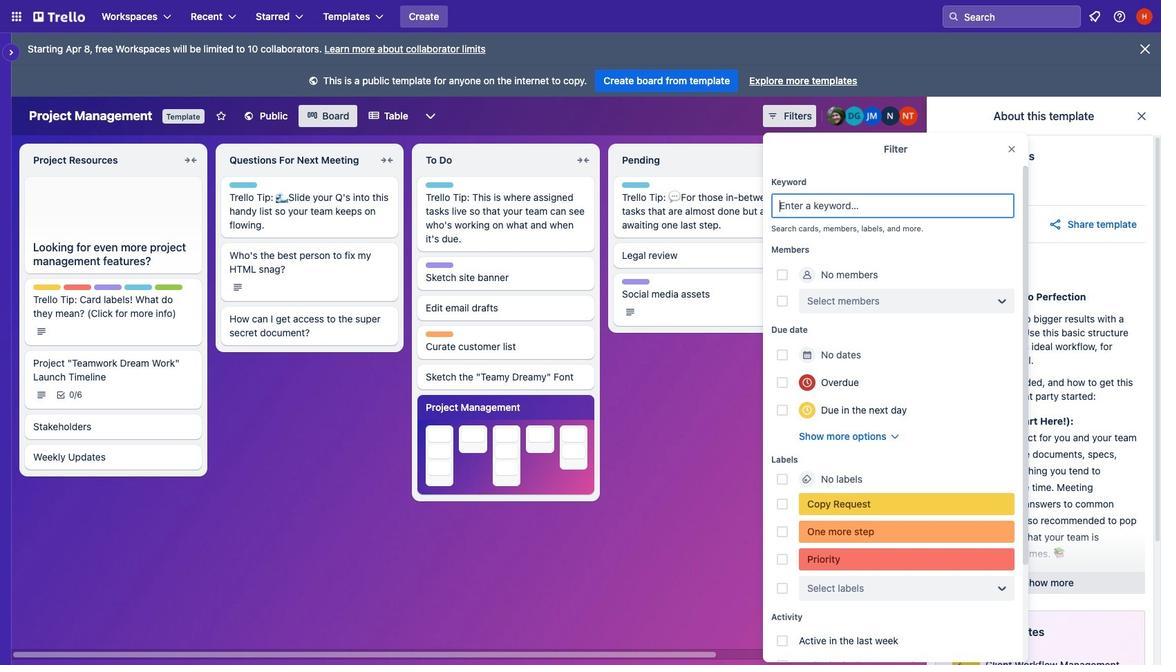 Task type: locate. For each thing, give the bounding box(es) containing it.
color: sky, title: "trello tip" element
[[230, 183, 257, 188], [426, 183, 453, 188], [622, 183, 650, 188], [124, 285, 152, 290], [819, 290, 846, 296]]

nic (nicoletollefson1) image
[[881, 106, 900, 126]]

collapse list image
[[183, 152, 199, 169], [379, 152, 395, 169]]

1 vertical spatial color: red, title: "priority" element
[[799, 549, 1015, 571]]

color: orange, title: "one more step" element
[[426, 332, 453, 337], [819, 376, 846, 382], [799, 521, 1015, 543]]

collapse list image
[[575, 152, 592, 169]]

1 vertical spatial color: yellow, title: "copy request" element
[[799, 494, 1015, 516]]

customize views image
[[424, 109, 438, 123]]

Search field
[[960, 7, 1081, 26]]

primary element
[[0, 0, 1161, 33]]

howard (howard38800628) image
[[1136, 8, 1153, 25]]

search image
[[948, 11, 960, 22]]

None text field
[[418, 149, 572, 171], [614, 149, 769, 171], [418, 149, 572, 171], [614, 149, 769, 171]]

None text field
[[25, 149, 180, 171], [221, 149, 376, 171], [25, 149, 180, 171], [221, 149, 376, 171]]

color: yellow, title: "copy request" element
[[33, 285, 61, 290], [799, 494, 1015, 516]]

0 horizontal spatial collapse list image
[[183, 152, 199, 169]]

Board name text field
[[22, 105, 159, 127]]

close popover image
[[1007, 144, 1018, 155]]

color: red, title: "priority" element
[[64, 285, 91, 290], [799, 549, 1015, 571]]

color: purple, title: "design team" element
[[426, 263, 453, 268], [622, 279, 650, 285], [94, 285, 122, 290]]

caity (caity) image
[[827, 106, 846, 126]]

0 horizontal spatial color: red, title: "priority" element
[[64, 285, 91, 290]]

1 vertical spatial color: orange, title: "one more step" element
[[819, 376, 846, 382]]

nicole tang (nicoletang31) image
[[899, 106, 918, 126]]

jordan mirchev (jordan_mirchev) image
[[863, 106, 882, 126]]

0 notifications image
[[1087, 8, 1103, 25]]

0 horizontal spatial color: yellow, title: "copy request" element
[[33, 285, 61, 290]]

0 vertical spatial color: yellow, title: "copy request" element
[[33, 285, 61, 290]]

1 horizontal spatial collapse list image
[[379, 152, 395, 169]]



Task type: vqa. For each thing, say whether or not it's contained in the screenshot.
sm icon corresponding to Checklist
no



Task type: describe. For each thing, give the bounding box(es) containing it.
2 vertical spatial color: orange, title: "one more step" element
[[799, 521, 1015, 543]]

2 horizontal spatial color: purple, title: "design team" element
[[622, 279, 650, 285]]

1 horizontal spatial color: yellow, title: "copy request" element
[[799, 494, 1015, 516]]

sm image
[[307, 75, 320, 88]]

0 vertical spatial color: red, title: "priority" element
[[64, 285, 91, 290]]

star or unstar board image
[[215, 111, 227, 122]]

0 horizontal spatial color: purple, title: "design team" element
[[94, 285, 122, 290]]

color: lime, title: "halp" element
[[155, 285, 183, 290]]

1 collapse list image from the left
[[183, 152, 199, 169]]

Enter a keyword… text field
[[771, 194, 1015, 218]]

open information menu image
[[1113, 10, 1127, 24]]

1 horizontal spatial color: red, title: "priority" element
[[799, 549, 1015, 571]]

0 vertical spatial color: orange, title: "one more step" element
[[426, 332, 453, 337]]

back to home image
[[33, 6, 85, 28]]

devan goldstein (devangoldstein2) image
[[845, 106, 864, 126]]

1 horizontal spatial color: purple, title: "design team" element
[[426, 263, 453, 268]]

2 collapse list image from the left
[[379, 152, 395, 169]]



